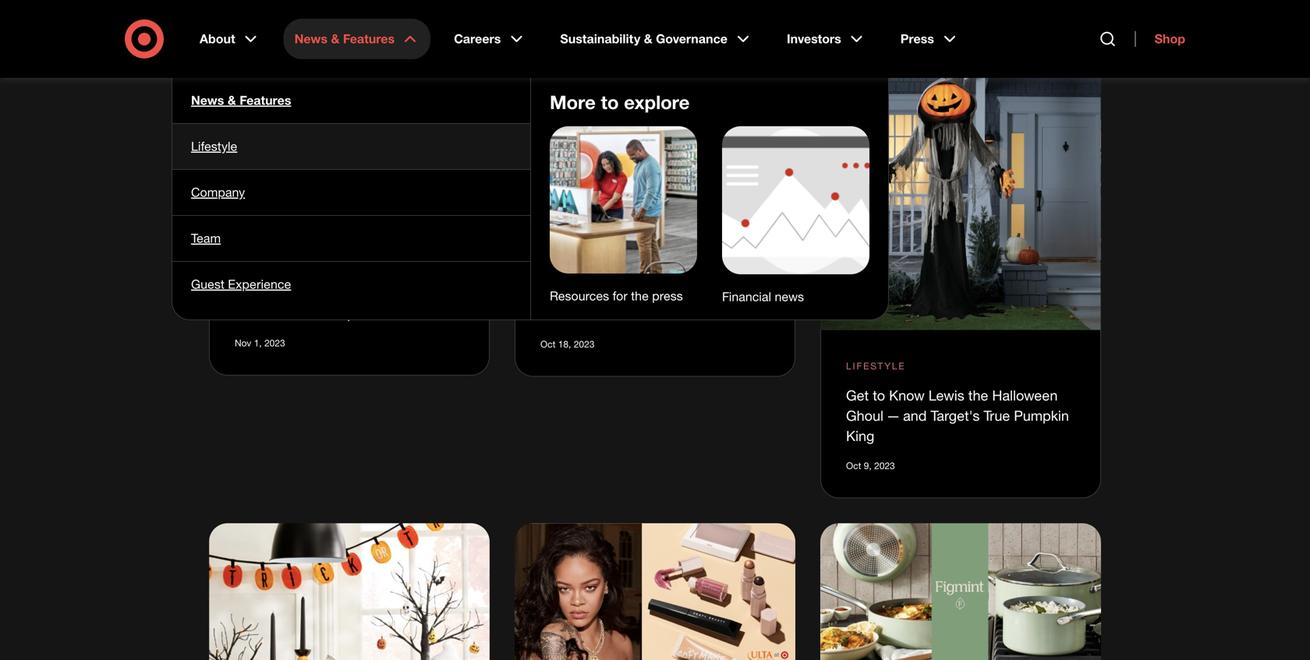 Task type: describe. For each thing, give the bounding box(es) containing it.
0 horizontal spatial lifestyle link
[[172, 124, 531, 169]]

nov 1, 2023
[[235, 338, 285, 349]]

sustainability & governance
[[561, 31, 728, 46]]

careers
[[454, 31, 501, 46]]

team link
[[172, 216, 531, 261]]

investors link
[[776, 19, 878, 59]]

site navigation element
[[0, 0, 1311, 661]]

thanksgiving
[[309, 265, 392, 281]]

press
[[653, 289, 683, 304]]

0 vertical spatial news & features link
[[284, 19, 431, 59]]

news
[[775, 289, 805, 305]]

press link
[[890, 19, 971, 59]]

lifestyle for get to know lewis the halloween ghoul — and target's true pumpkin king
[[847, 361, 906, 372]]

a smiling chef mitchell prepares food dishes alongside two people wearing all black professional attire. image
[[209, 50, 490, 208]]

company link
[[172, 170, 531, 215]]

& for the top news & features link
[[331, 31, 340, 46]]

sustainability & governance link
[[550, 19, 764, 59]]

guest
[[191, 277, 225, 292]]

financial
[[723, 289, 772, 305]]

oct 9, 2023
[[847, 460, 896, 472]]

the inside kendra scott at target is here and we're ready for the sparkle and glam
[[645, 286, 665, 303]]

the inside site navigation element
[[631, 289, 649, 304]]

shop
[[1155, 31, 1186, 46]]

lifestyle link for get to know lewis the halloween ghoul — and target's true pumpkin king
[[847, 359, 906, 373]]

about
[[200, 31, 235, 46]]

king
[[847, 428, 875, 445]]

here
[[699, 266, 729, 282]]

—
[[888, 408, 900, 425]]

more to explore
[[550, 91, 690, 114]]

serve up a thanksgiving feast for under $25 at target, and prep with these pro chef tips link
[[235, 265, 453, 322]]

up
[[275, 265, 294, 281]]

and up financial
[[733, 266, 757, 282]]

resources for the press
[[550, 289, 683, 304]]

oct 18, 2023
[[541, 339, 595, 350]]

at inside kendra scott at target is here and we're ready for the sparkle and glam
[[627, 266, 639, 282]]

for inside site navigation element
[[613, 289, 628, 304]]

nov
[[235, 338, 251, 349]]

we're
[[541, 286, 576, 303]]

chef
[[302, 305, 332, 322]]

guest experience link
[[172, 262, 531, 307]]

kendra scott at target is here and we're ready for the sparkle and glam link
[[541, 266, 757, 323]]

know
[[890, 387, 925, 404]]

and inside serve up a thanksgiving feast for under $25 at target, and prep with these pro chef tips
[[366, 285, 389, 302]]

kendra
[[541, 266, 585, 282]]

shop link
[[1136, 31, 1186, 47]]

and down here
[[721, 286, 744, 303]]

a target team member helps a guest in electronics image
[[550, 126, 698, 274]]

kendra scott at target is here and we're ready for the sparkle and glam
[[541, 266, 757, 323]]

governance
[[656, 31, 728, 46]]

9,
[[864, 460, 872, 472]]

graphic illustration of a stock chart image
[[723, 126, 870, 275]]

1 vertical spatial news & features link
[[172, 78, 531, 123]]

serve up a thanksgiving feast for under $25 at target, and prep with these pro chef tips
[[235, 265, 453, 322]]

serve
[[235, 265, 271, 281]]

& for sustainability & governance link
[[644, 31, 653, 46]]

investors
[[787, 31, 842, 46]]

get to know lewis the halloween ghoul — and target's true pumpkin king
[[847, 387, 1070, 445]]



Task type: locate. For each thing, give the bounding box(es) containing it.
and right —
[[904, 408, 927, 425]]

the up true
[[969, 387, 989, 404]]

more
[[550, 91, 596, 114]]

0 vertical spatial at
[[627, 266, 639, 282]]

0 vertical spatial features
[[343, 31, 395, 46]]

sparkle
[[669, 286, 717, 303]]

1 vertical spatial features
[[240, 93, 291, 108]]

target's
[[931, 408, 980, 425]]

target
[[643, 266, 681, 282]]

pumpkin
[[1015, 408, 1070, 425]]

mint green pots and pans on a stove and the word "figmint" and logo on a green background. image
[[821, 524, 1102, 661]]

1 vertical spatial news & features
[[191, 93, 291, 108]]

company
[[191, 185, 245, 200]]

0 horizontal spatial to
[[601, 91, 619, 114]]

0 horizontal spatial lifestyle
[[191, 139, 237, 154]]

news & features link
[[284, 19, 431, 59], [172, 78, 531, 123]]

2 horizontal spatial 2023
[[875, 460, 896, 472]]

0 horizontal spatial at
[[304, 285, 316, 302]]

lewis
[[929, 387, 965, 404]]

oct for get to know lewis the halloween ghoul — and target's true pumpkin king
[[847, 460, 862, 472]]

news & features
[[295, 31, 395, 46], [191, 93, 291, 108]]

for up 'with'
[[434, 265, 450, 281]]

2 horizontal spatial lifestyle
[[847, 361, 906, 372]]

18,
[[558, 339, 571, 350]]

lifestyle link up company link
[[172, 124, 531, 169]]

1 horizontal spatial &
[[331, 31, 340, 46]]

experience
[[228, 277, 291, 292]]

2 vertical spatial lifestyle
[[847, 361, 906, 372]]

lifestyle link up kendra on the top of page
[[541, 238, 600, 252]]

1 horizontal spatial to
[[873, 387, 886, 404]]

to for get
[[873, 387, 886, 404]]

ghoul
[[847, 408, 884, 425]]

a grinning lewis the halloween ghoul stands in front of a house. image
[[821, 50, 1102, 331]]

0 horizontal spatial &
[[228, 93, 236, 108]]

for inside kendra scott at target is here and we're ready for the sparkle and glam
[[624, 286, 641, 303]]

&
[[331, 31, 340, 46], [644, 31, 653, 46], [228, 93, 236, 108]]

at inside serve up a thanksgiving feast for under $25 at target, and prep with these pro chef tips
[[304, 285, 316, 302]]

oct left 9,
[[847, 460, 862, 472]]

1 horizontal spatial lifestyle link
[[541, 238, 600, 252]]

a
[[298, 265, 305, 281]]

2023 right the 1,
[[265, 338, 285, 349]]

0 horizontal spatial features
[[240, 93, 291, 108]]

three kendra scott necklaces; kendra scott wearing a yellow top; and kendra scott earrings and necklace. image
[[515, 50, 796, 209]]

to inside get to know lewis the halloween ghoul — and target's true pumpkin king
[[873, 387, 886, 404]]

1 vertical spatial to
[[873, 387, 886, 404]]

target,
[[320, 285, 362, 302]]

halloween
[[993, 387, 1058, 404]]

1,
[[254, 338, 262, 349]]

and
[[733, 266, 757, 282], [366, 285, 389, 302], [721, 286, 744, 303], [904, 408, 927, 425]]

1 horizontal spatial oct
[[847, 460, 862, 472]]

about link
[[189, 19, 271, 59]]

features
[[343, 31, 395, 46], [240, 93, 291, 108]]

1 horizontal spatial news & features
[[295, 31, 395, 46]]

1 vertical spatial lifestyle
[[541, 239, 600, 250]]

1 horizontal spatial at
[[627, 266, 639, 282]]

2 horizontal spatial lifestyle link
[[847, 359, 906, 373]]

for
[[434, 265, 450, 281], [624, 286, 641, 303], [613, 289, 628, 304]]

1 horizontal spatial lifestyle
[[541, 239, 600, 250]]

at right scott
[[627, 266, 639, 282]]

with
[[427, 285, 453, 302]]

ready
[[580, 286, 620, 303]]

oct
[[541, 339, 556, 350], [847, 460, 862, 472]]

lifestyle link for kendra scott at target is here and we're ready for the sparkle and glam
[[541, 238, 600, 252]]

2023 right 18,
[[574, 339, 595, 350]]

0 horizontal spatial 2023
[[265, 338, 285, 349]]

0 vertical spatial lifestyle
[[191, 139, 237, 154]]

& inside sustainability & governance link
[[644, 31, 653, 46]]

0 horizontal spatial news & features
[[191, 93, 291, 108]]

1 horizontal spatial features
[[343, 31, 395, 46]]

explore
[[624, 91, 690, 114]]

glam
[[541, 306, 574, 323]]

0 horizontal spatial oct
[[541, 339, 556, 350]]

financial news link
[[723, 289, 805, 305]]

resources for the press link
[[550, 289, 683, 304]]

and left "prep"
[[366, 285, 389, 302]]

lifestyle up get
[[847, 361, 906, 372]]

is
[[685, 266, 695, 282]]

0 vertical spatial news & features
[[295, 31, 395, 46]]

the left press
[[631, 289, 649, 304]]

to for more
[[601, 91, 619, 114]]

to right get
[[873, 387, 886, 404]]

sustainability
[[561, 31, 641, 46]]

2 vertical spatial lifestyle link
[[847, 359, 906, 373]]

under
[[235, 285, 274, 302]]

a photo of rihanna next to an image of several fenty beauty makeup items. image
[[515, 524, 796, 661]]

the down target
[[645, 286, 665, 303]]

get to know lewis the halloween ghoul — and target's true pumpkin king link
[[847, 387, 1070, 445]]

prep
[[393, 285, 423, 302]]

at right '$25'
[[304, 285, 316, 302]]

these
[[235, 305, 273, 322]]

financial news
[[723, 289, 805, 305]]

get
[[847, 387, 869, 404]]

true
[[984, 408, 1011, 425]]

the inside get to know lewis the halloween ghoul — and target's true pumpkin king
[[969, 387, 989, 404]]

for inside serve up a thanksgiving feast for under $25 at target, and prep with these pro chef tips
[[434, 265, 450, 281]]

0 vertical spatial lifestyle link
[[172, 124, 531, 169]]

lifestyle link
[[172, 124, 531, 169], [541, 238, 600, 252], [847, 359, 906, 373]]

lifestyle up company
[[191, 139, 237, 154]]

lifestyle
[[191, 139, 237, 154], [541, 239, 600, 250], [847, 361, 906, 372]]

and inside get to know lewis the halloween ghoul — and target's true pumpkin king
[[904, 408, 927, 425]]

0 horizontal spatial news
[[191, 93, 224, 108]]

0 vertical spatial oct
[[541, 339, 556, 350]]

1 vertical spatial at
[[304, 285, 316, 302]]

2023 for get to know lewis the halloween ghoul — and target's true pumpkin king
[[875, 460, 896, 472]]

news
[[295, 31, 328, 46], [191, 93, 224, 108]]

2023 right 9,
[[875, 460, 896, 472]]

feast
[[396, 265, 430, 281]]

resources
[[550, 289, 610, 304]]

team
[[191, 231, 221, 246]]

to
[[601, 91, 619, 114], [873, 387, 886, 404]]

1 vertical spatial news
[[191, 93, 224, 108]]

1 vertical spatial oct
[[847, 460, 862, 472]]

0 vertical spatial to
[[601, 91, 619, 114]]

to right 'more'
[[601, 91, 619, 114]]

1 horizontal spatial news
[[295, 31, 328, 46]]

scott
[[589, 266, 623, 282]]

guest experience
[[191, 277, 291, 292]]

lifestyle inside lifestyle link
[[191, 139, 237, 154]]

tips
[[336, 305, 363, 322]]

careers link
[[443, 19, 537, 59]]

to inside site navigation element
[[601, 91, 619, 114]]

1 vertical spatial lifestyle link
[[541, 238, 600, 252]]

press
[[901, 31, 935, 46]]

lifestyle up kendra on the top of page
[[541, 239, 600, 250]]

1 horizontal spatial 2023
[[574, 339, 595, 350]]

lifestyle link up get
[[847, 359, 906, 373]]

the
[[645, 286, 665, 303], [631, 289, 649, 304], [969, 387, 989, 404]]

pro
[[277, 305, 298, 322]]

2023 for kendra scott at target is here and we're ready for the sparkle and glam
[[574, 339, 595, 350]]

0 vertical spatial news
[[295, 31, 328, 46]]

for down scott
[[613, 289, 628, 304]]

oct for kendra scott at target is here and we're ready for the sparkle and glam
[[541, 339, 556, 350]]

at
[[627, 266, 639, 282], [304, 285, 316, 302]]

oct left 18,
[[541, 339, 556, 350]]

2023
[[265, 338, 285, 349], [574, 339, 595, 350], [875, 460, 896, 472]]

2 horizontal spatial &
[[644, 31, 653, 46]]

$25
[[278, 285, 300, 302]]

for right the ready
[[624, 286, 641, 303]]

lifestyle for kendra scott at target is here and we're ready for the sparkle and glam
[[541, 239, 600, 250]]



Task type: vqa. For each thing, say whether or not it's contained in the screenshot.
Shop link
yes



